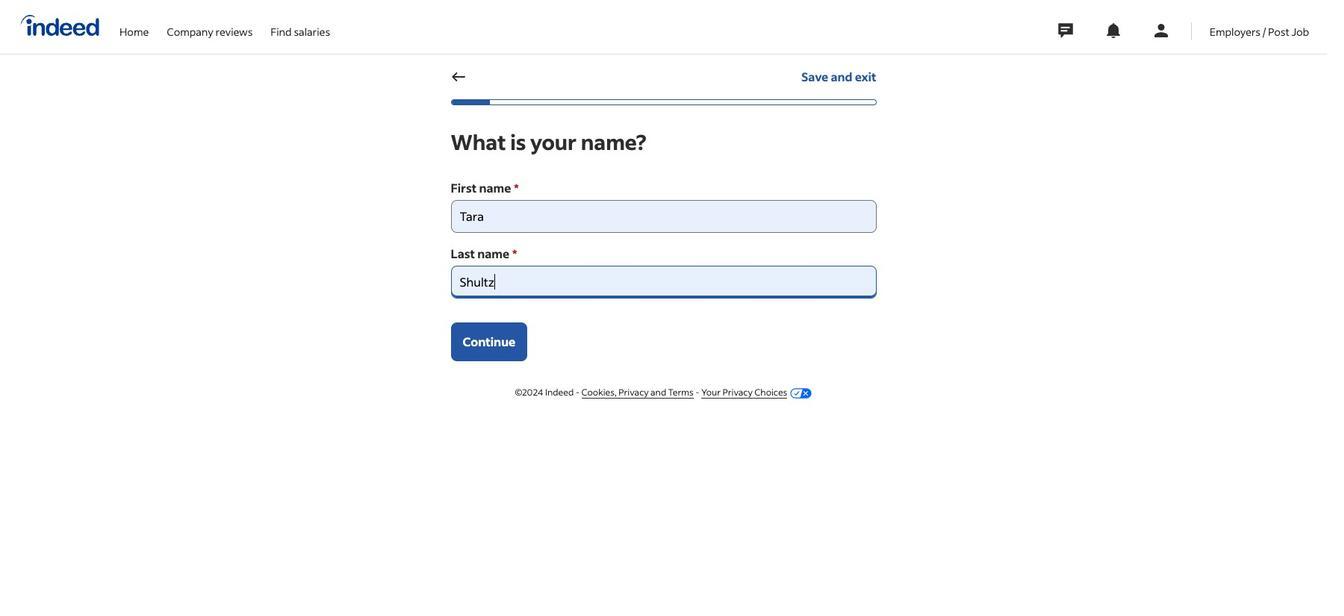 Task type: vqa. For each thing, say whether or not it's contained in the screenshot.
©2024
yes



Task type: locate. For each thing, give the bounding box(es) containing it.
1 horizontal spatial -
[[696, 387, 700, 398]]

what is your name?
[[451, 128, 647, 155]]

1 horizontal spatial and
[[831, 69, 853, 84]]

employers / post job link
[[1210, 0, 1309, 51]]

and
[[831, 69, 853, 84], [651, 387, 666, 398]]

employers / post job
[[1210, 24, 1309, 38]]

-
[[576, 387, 580, 398], [696, 387, 700, 398]]

- right indeed
[[576, 387, 580, 398]]

find
[[271, 24, 292, 38]]

what
[[451, 128, 506, 155]]

privacy
[[619, 387, 649, 398], [723, 387, 753, 398]]

* for last name *
[[512, 246, 517, 261]]

and left exit
[[831, 69, 853, 84]]

0 horizontal spatial -
[[576, 387, 580, 398]]

name for first name
[[479, 180, 511, 196]]

cookies,
[[582, 387, 617, 398]]

reviews
[[216, 24, 253, 38]]

name right first
[[479, 180, 511, 196]]

choices
[[755, 387, 788, 398]]

- left your
[[696, 387, 700, 398]]

exit
[[855, 69, 877, 84]]

2 - from the left
[[696, 387, 700, 398]]

your
[[701, 387, 721, 398]]

name
[[479, 180, 511, 196], [477, 246, 509, 261]]

cookies, privacy and terms link
[[582, 387, 694, 399]]

1 vertical spatial and
[[651, 387, 666, 398]]

0 horizontal spatial and
[[651, 387, 666, 398]]

1 horizontal spatial privacy
[[723, 387, 753, 398]]

progress image
[[452, 100, 490, 105]]

1 - from the left
[[576, 387, 580, 398]]

name right last
[[477, 246, 509, 261]]

privacy right cookies,
[[619, 387, 649, 398]]

None field
[[451, 200, 877, 233], [451, 266, 877, 299], [451, 200, 877, 233], [451, 266, 877, 299]]

company reviews
[[167, 24, 253, 38]]

1 vertical spatial *
[[512, 246, 517, 261]]

progress progress bar
[[451, 99, 877, 105]]

1 vertical spatial name
[[477, 246, 509, 261]]

* down is on the left of page
[[514, 180, 519, 196]]

last
[[451, 246, 475, 261]]

post
[[1268, 24, 1290, 38]]

first
[[451, 180, 477, 196]]

and left terms
[[651, 387, 666, 398]]

* right last
[[512, 246, 517, 261]]

salaries
[[294, 24, 330, 38]]

privacy right your
[[723, 387, 753, 398]]

save and exit
[[801, 69, 877, 84]]

find salaries link
[[271, 0, 330, 51]]

0 vertical spatial name
[[479, 180, 511, 196]]

*
[[514, 180, 519, 196], [512, 246, 517, 261]]

0 vertical spatial and
[[831, 69, 853, 84]]

0 horizontal spatial privacy
[[619, 387, 649, 398]]

/
[[1263, 24, 1266, 38]]

0 vertical spatial *
[[514, 180, 519, 196]]

terms
[[668, 387, 694, 398]]



Task type: describe. For each thing, give the bounding box(es) containing it.
your
[[530, 128, 577, 155]]

what is your name? element
[[451, 128, 888, 362]]

employers
[[1210, 24, 1261, 38]]

2 privacy from the left
[[723, 387, 753, 398]]

©2024
[[515, 387, 543, 398]]

save and exit link
[[801, 61, 877, 93]]

first name *
[[451, 180, 519, 196]]

your privacy choices link
[[701, 387, 788, 399]]

continue
[[463, 334, 516, 350]]

continue button
[[451, 323, 527, 362]]

home
[[120, 24, 149, 38]]

is
[[510, 128, 526, 155]]

company
[[167, 24, 213, 38]]

indeed
[[545, 387, 574, 398]]

1 privacy from the left
[[619, 387, 649, 398]]

©2024 indeed - cookies, privacy and terms - your privacy choices
[[515, 387, 788, 398]]

find salaries
[[271, 24, 330, 38]]

home link
[[120, 0, 149, 51]]

job
[[1292, 24, 1309, 38]]

name for last name
[[477, 246, 509, 261]]

last name *
[[451, 246, 517, 261]]

name?
[[581, 128, 647, 155]]

save
[[801, 69, 829, 84]]

* for first name *
[[514, 180, 519, 196]]

company reviews link
[[167, 0, 253, 51]]



